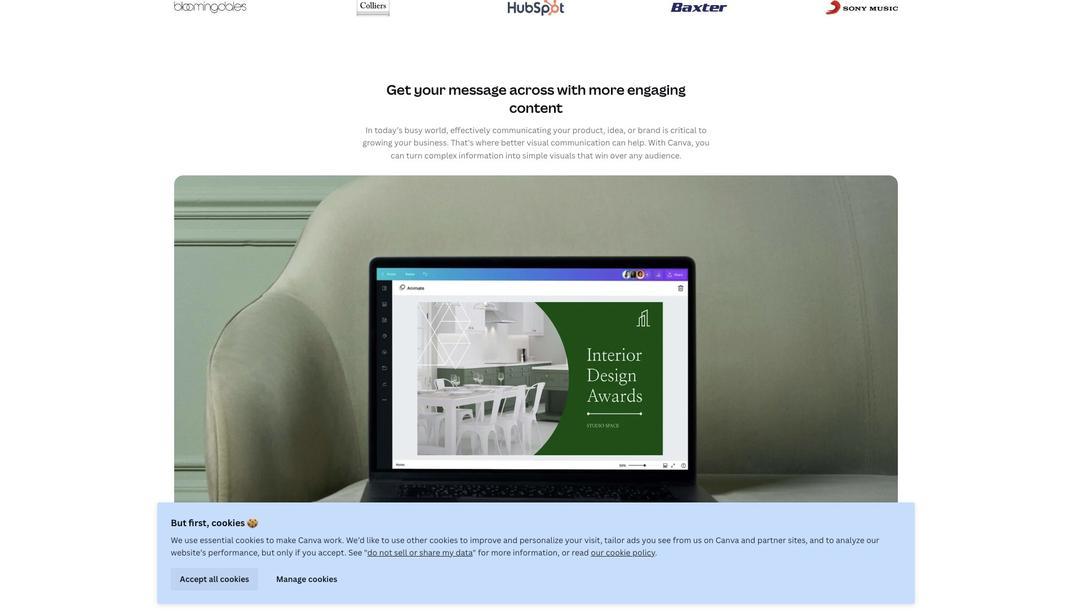 Task type: vqa. For each thing, say whether or not it's contained in the screenshot.
Manage cookies
yes



Task type: describe. For each thing, give the bounding box(es) containing it.
growing
[[363, 137, 393, 148]]

that
[[578, 150, 594, 160]]

critical
[[671, 125, 697, 135]]

to up but
[[266, 535, 274, 545]]

🍪
[[247, 517, 258, 529]]

our inside we use essential cookies to make canva work. we'd like to use other cookies to improve and personalize your visit, tailor ads you see from us on canva and partner sites, and to analyze our website's performance, but only if you accept. see "
[[867, 535, 880, 545]]

work.
[[324, 535, 344, 545]]

ui---video-thumbnail-(new-creative) (1) image
[[174, 175, 898, 583]]

we use essential cookies to make canva work. we'd like to use other cookies to improve and personalize your visit, tailor ads you see from us on canva and partner sites, and to analyze our website's performance, but only if you accept. see "
[[171, 535, 880, 558]]

with
[[649, 137, 666, 148]]

share
[[420, 547, 440, 558]]

essential
[[200, 535, 234, 545]]

.
[[655, 547, 658, 558]]

business.
[[414, 137, 449, 148]]

3 and from the left
[[810, 535, 824, 545]]

from
[[673, 535, 692, 545]]

1 vertical spatial can
[[391, 150, 405, 160]]

brand
[[638, 125, 661, 135]]

cookies inside button
[[308, 573, 337, 584]]

communicating
[[493, 125, 552, 135]]

manage
[[276, 573, 306, 584]]

performance,
[[208, 547, 260, 558]]

do not sell or share my data " for more information, or read our cookie policy .
[[368, 547, 658, 558]]

into
[[506, 150, 521, 160]]

2 " from the left
[[473, 547, 476, 558]]

read
[[572, 547, 589, 558]]

manage cookies
[[276, 573, 337, 584]]

my
[[442, 547, 454, 558]]

2 canva from the left
[[716, 535, 740, 545]]

we
[[171, 535, 183, 545]]

product,
[[573, 125, 606, 135]]

visual
[[527, 137, 549, 148]]

accept
[[180, 573, 207, 584]]

0 horizontal spatial or
[[409, 547, 418, 558]]

2 and from the left
[[742, 535, 756, 545]]

that's
[[451, 137, 474, 148]]

audience.
[[645, 150, 682, 160]]

1 use from the left
[[185, 535, 198, 545]]

to inside the in today's busy world, effectively communicating your product, idea, or brand is critical to growing your business. that's where better visual communication can help. with canva, you can turn complex information into simple visuals that win over any audience.
[[699, 125, 707, 135]]

your down busy
[[395, 137, 412, 148]]

help.
[[628, 137, 647, 148]]

idea,
[[608, 125, 626, 135]]

cookie
[[606, 547, 631, 558]]

see
[[658, 535, 671, 545]]

but first, cookies 🍪
[[171, 517, 258, 529]]

cookies down 🍪
[[236, 535, 264, 545]]

ads
[[627, 535, 640, 545]]

1 vertical spatial more
[[491, 547, 511, 558]]

you inside the in today's busy world, effectively communicating your product, idea, or brand is critical to growing your business. that's where better visual communication can help. with canva, you can turn complex information into simple visuals that win over any audience.
[[696, 137, 710, 148]]

partner
[[758, 535, 787, 545]]

1 canva from the left
[[298, 535, 322, 545]]

where
[[476, 137, 499, 148]]



Task type: locate. For each thing, give the bounding box(es) containing it.
visuals
[[550, 150, 576, 160]]

1 vertical spatial our
[[591, 547, 604, 558]]

personalize
[[520, 535, 563, 545]]

and up do not sell or share my data " for more information, or read our cookie policy .
[[503, 535, 518, 545]]

world,
[[425, 125, 449, 135]]

" left for
[[473, 547, 476, 558]]

our right analyze at the right
[[867, 535, 880, 545]]

communication
[[551, 137, 611, 148]]

your inside the get your message across with more engaging content
[[414, 80, 446, 99]]

1 horizontal spatial canva
[[716, 535, 740, 545]]

0 horizontal spatial "
[[364, 547, 368, 558]]

use
[[185, 535, 198, 545], [392, 535, 405, 545]]

you up policy
[[642, 535, 656, 545]]

use up website's
[[185, 535, 198, 545]]

across
[[510, 80, 555, 99]]

cookies inside 'button'
[[220, 573, 249, 584]]

"
[[364, 547, 368, 558], [473, 547, 476, 558]]

1 horizontal spatial "
[[473, 547, 476, 558]]

colliers international image
[[357, 0, 390, 24]]

" right see on the left bottom of the page
[[364, 547, 368, 558]]

0 horizontal spatial use
[[185, 535, 198, 545]]

canva up if
[[298, 535, 322, 545]]

our
[[867, 535, 880, 545], [591, 547, 604, 558]]

0 vertical spatial more
[[589, 80, 625, 99]]

sony music image
[[826, 0, 898, 15]]

not
[[379, 547, 392, 558]]

for
[[478, 547, 489, 558]]

canva,
[[668, 137, 694, 148]]

tailor
[[605, 535, 625, 545]]

all
[[209, 573, 218, 584]]

your
[[414, 80, 446, 99], [553, 125, 571, 135], [395, 137, 412, 148], [565, 535, 583, 545]]

more right for
[[491, 547, 511, 558]]

more right with
[[589, 80, 625, 99]]

baxter image
[[671, 3, 728, 12]]

other
[[407, 535, 428, 545]]

1 horizontal spatial use
[[392, 535, 405, 545]]

more inside the get your message across with more engaging content
[[589, 80, 625, 99]]

and left partner
[[742, 535, 756, 545]]

accept all cookies button
[[171, 568, 258, 591]]

or inside the in today's busy world, effectively communicating your product, idea, or brand is critical to growing your business. that's where better visual communication can help. with canva, you can turn complex information into simple visuals that win over any audience.
[[628, 125, 636, 135]]

1 horizontal spatial and
[[742, 535, 756, 545]]

message
[[449, 80, 507, 99]]

us
[[694, 535, 702, 545]]

analyze
[[836, 535, 865, 545]]

bloomingdale's image
[[174, 2, 246, 13]]

cookies down the accept.
[[308, 573, 337, 584]]

to
[[699, 125, 707, 135], [266, 535, 274, 545], [382, 535, 390, 545], [460, 535, 468, 545], [826, 535, 834, 545]]

effectively
[[451, 125, 491, 135]]

data
[[456, 547, 473, 558]]

cookies up "my"
[[430, 535, 458, 545]]

is
[[663, 125, 669, 135]]

2 use from the left
[[392, 535, 405, 545]]

improve
[[470, 535, 502, 545]]

engaging
[[628, 80, 686, 99]]

or up "help."
[[628, 125, 636, 135]]

1 " from the left
[[364, 547, 368, 558]]

policy
[[633, 547, 655, 558]]

get your message across with more engaging content
[[387, 80, 686, 117]]

over
[[610, 150, 628, 160]]

but
[[171, 517, 187, 529]]

sites,
[[788, 535, 808, 545]]

use up 'sell'
[[392, 535, 405, 545]]

today's
[[375, 125, 403, 135]]

cookies up essential
[[211, 517, 245, 529]]

0 horizontal spatial our
[[591, 547, 604, 558]]

1 horizontal spatial or
[[562, 547, 570, 558]]

0 vertical spatial our
[[867, 535, 880, 545]]

visit,
[[585, 535, 603, 545]]

or left read
[[562, 547, 570, 558]]

you right if
[[302, 547, 316, 558]]

and right 'sites,'
[[810, 535, 824, 545]]

our cookie policy link
[[591, 547, 655, 558]]

our down "visit," at the right of the page
[[591, 547, 604, 558]]

" inside we use essential cookies to make canva work. we'd like to use other cookies to improve and personalize your visit, tailor ads you see from us on canva and partner sites, and to analyze our website's performance, but only if you accept. see "
[[364, 547, 368, 558]]

to right critical
[[699, 125, 707, 135]]

accept.
[[318, 547, 347, 558]]

better
[[501, 137, 525, 148]]

your right get
[[414, 80, 446, 99]]

busy
[[405, 125, 423, 135]]

but
[[262, 547, 275, 558]]

more
[[589, 80, 625, 99], [491, 547, 511, 558]]

in
[[366, 125, 373, 135]]

can left turn
[[391, 150, 405, 160]]

canva
[[298, 535, 322, 545], [716, 535, 740, 545]]

content
[[510, 98, 563, 117]]

like
[[367, 535, 380, 545]]

can up over
[[612, 137, 626, 148]]

do not sell or share my data link
[[368, 547, 473, 558]]

you right canva,
[[696, 137, 710, 148]]

1 horizontal spatial more
[[589, 80, 625, 99]]

only
[[277, 547, 293, 558]]

to left analyze at the right
[[826, 535, 834, 545]]

cookies
[[211, 517, 245, 529], [236, 535, 264, 545], [430, 535, 458, 545], [220, 573, 249, 584], [308, 573, 337, 584]]

2 horizontal spatial and
[[810, 535, 824, 545]]

first,
[[189, 517, 209, 529]]

you
[[696, 137, 710, 148], [642, 535, 656, 545], [302, 547, 316, 558]]

any
[[629, 150, 643, 160]]

and
[[503, 535, 518, 545], [742, 535, 756, 545], [810, 535, 824, 545]]

on
[[704, 535, 714, 545]]

with
[[557, 80, 586, 99]]

your up communication
[[553, 125, 571, 135]]

1 vertical spatial you
[[642, 535, 656, 545]]

or
[[628, 125, 636, 135], [409, 547, 418, 558], [562, 547, 570, 558]]

turn
[[407, 150, 423, 160]]

0 vertical spatial you
[[696, 137, 710, 148]]

website's
[[171, 547, 206, 558]]

simple
[[523, 150, 548, 160]]

if
[[295, 547, 300, 558]]

0 horizontal spatial canva
[[298, 535, 322, 545]]

2 horizontal spatial you
[[696, 137, 710, 148]]

0 horizontal spatial can
[[391, 150, 405, 160]]

1 horizontal spatial you
[[642, 535, 656, 545]]

accept all cookies
[[180, 573, 249, 584]]

to right like
[[382, 535, 390, 545]]

information
[[459, 150, 504, 160]]

1 horizontal spatial our
[[867, 535, 880, 545]]

or right 'sell'
[[409, 547, 418, 558]]

to up data
[[460, 535, 468, 545]]

0 vertical spatial can
[[612, 137, 626, 148]]

your inside we use essential cookies to make canva work. we'd like to use other cookies to improve and personalize your visit, tailor ads you see from us on canva and partner sites, and to analyze our website's performance, but only if you accept. see "
[[565, 535, 583, 545]]

0 horizontal spatial more
[[491, 547, 511, 558]]

information,
[[513, 547, 560, 558]]

see
[[349, 547, 362, 558]]

do
[[368, 547, 378, 558]]

canva right on
[[716, 535, 740, 545]]

make
[[276, 535, 296, 545]]

0 horizontal spatial and
[[503, 535, 518, 545]]

1 and from the left
[[503, 535, 518, 545]]

get
[[387, 80, 411, 99]]

complex
[[425, 150, 457, 160]]

2 horizontal spatial or
[[628, 125, 636, 135]]

hubspot image
[[508, 0, 565, 16]]

cookies right all in the bottom left of the page
[[220, 573, 249, 584]]

in today's busy world, effectively communicating your product, idea, or brand is critical to growing your business. that's where better visual communication can help. with canva, you can turn complex information into simple visuals that win over any audience.
[[363, 125, 710, 160]]

win
[[595, 150, 609, 160]]

manage cookies button
[[267, 568, 347, 591]]

1 horizontal spatial can
[[612, 137, 626, 148]]

we'd
[[346, 535, 365, 545]]

0 horizontal spatial you
[[302, 547, 316, 558]]

2 vertical spatial you
[[302, 547, 316, 558]]

sell
[[394, 547, 408, 558]]

your up read
[[565, 535, 583, 545]]



